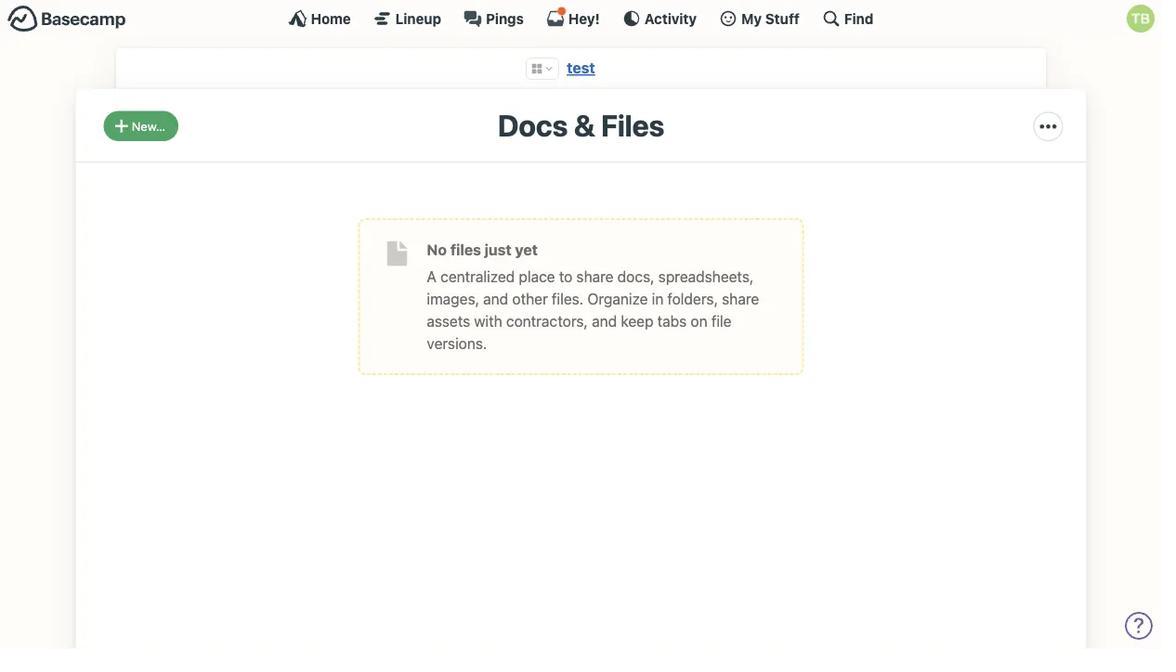 Task type: vqa. For each thing, say whether or not it's contained in the screenshot.
keep
yes



Task type: locate. For each thing, give the bounding box(es) containing it.
share right to
[[576, 268, 614, 286]]

0 horizontal spatial share
[[576, 268, 614, 286]]

pings button
[[464, 9, 524, 28]]

new…
[[132, 119, 165, 133]]

and down organize
[[592, 312, 617, 330]]

share
[[576, 268, 614, 286], [722, 290, 759, 308]]

stuff
[[765, 10, 800, 26]]

files.
[[552, 290, 584, 308]]

just
[[485, 241, 512, 259]]

tim burton image
[[1127, 5, 1155, 33]]

my stuff
[[741, 10, 800, 26]]

0 vertical spatial and
[[483, 290, 508, 308]]

find button
[[822, 9, 874, 28]]

1 horizontal spatial and
[[592, 312, 617, 330]]

1 horizontal spatial share
[[722, 290, 759, 308]]

home link
[[289, 9, 351, 28]]

yet
[[515, 241, 538, 259]]

1 vertical spatial and
[[592, 312, 617, 330]]

my stuff button
[[719, 9, 800, 28]]

to
[[559, 268, 573, 286]]

main element
[[0, 0, 1162, 36]]

and up with
[[483, 290, 508, 308]]

and
[[483, 290, 508, 308], [592, 312, 617, 330]]

files
[[451, 241, 481, 259]]

docs,
[[618, 268, 655, 286]]

no files just yet a centralized place to share docs, spreadsheets, images, and other files. organize in folders, share assets with contractors, and keep tabs on file versions.
[[427, 241, 759, 352]]

folders,
[[668, 290, 718, 308]]

images,
[[427, 290, 479, 308]]

keep
[[621, 312, 654, 330]]

lineup
[[396, 10, 441, 26]]

tabs
[[657, 312, 687, 330]]

my
[[741, 10, 762, 26]]

test
[[567, 59, 595, 77]]

share up file
[[722, 290, 759, 308]]



Task type: describe. For each thing, give the bounding box(es) containing it.
test link
[[567, 59, 595, 77]]

hey! button
[[546, 7, 600, 28]]

no
[[427, 241, 447, 259]]

place
[[519, 268, 555, 286]]

spreadsheets,
[[658, 268, 754, 286]]

organize
[[588, 290, 648, 308]]

centralized
[[441, 268, 515, 286]]

on
[[691, 312, 708, 330]]

in
[[652, 290, 664, 308]]

with
[[474, 312, 502, 330]]

0 horizontal spatial and
[[483, 290, 508, 308]]

new… button
[[104, 111, 178, 141]]

a
[[427, 268, 437, 286]]

other
[[512, 290, 548, 308]]

switch accounts image
[[7, 5, 126, 33]]

assets
[[427, 312, 470, 330]]

1 vertical spatial share
[[722, 290, 759, 308]]

activity
[[645, 10, 697, 26]]

files
[[601, 107, 665, 143]]

docs
[[498, 107, 568, 143]]

find
[[844, 10, 874, 26]]

0 vertical spatial share
[[576, 268, 614, 286]]

lineup link
[[373, 9, 441, 28]]

home
[[311, 10, 351, 26]]

activity link
[[622, 9, 697, 28]]

docs & files
[[498, 107, 665, 143]]

contractors,
[[506, 312, 588, 330]]

hey!
[[569, 10, 600, 26]]

versions.
[[427, 335, 487, 352]]

&
[[574, 107, 595, 143]]

pings
[[486, 10, 524, 26]]

file
[[711, 312, 732, 330]]



